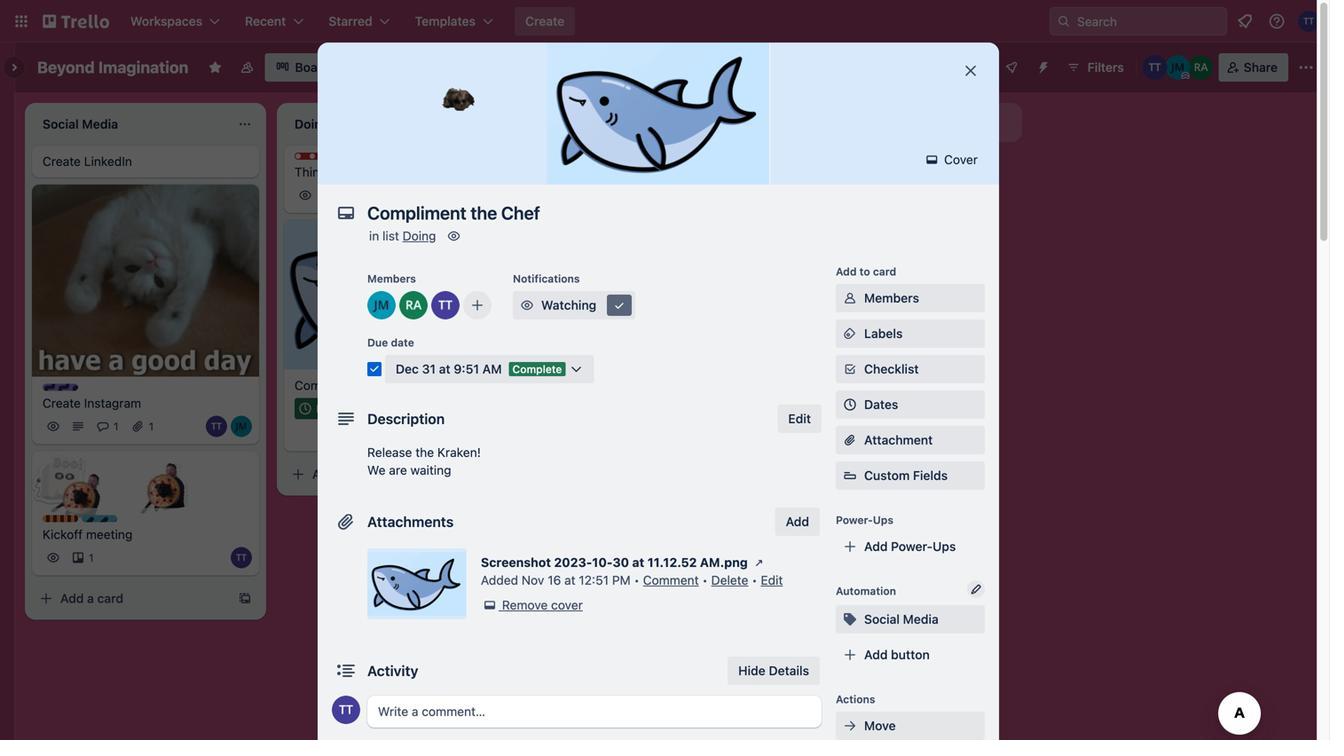 Task type: vqa. For each thing, say whether or not it's contained in the screenshot.
the top 'ANOTHER'
no



Task type: describe. For each thing, give the bounding box(es) containing it.
search image
[[1057, 14, 1071, 28]]

add a card for the middle add a card button
[[312, 467, 376, 482]]

board
[[295, 60, 330, 75]]

create linkedin link
[[43, 153, 249, 170]]

sm image right the doing
[[445, 227, 463, 245]]

cover
[[941, 152, 978, 167]]

1 down instagram
[[114, 420, 119, 433]]

Search field
[[1071, 8, 1227, 35]]

remove cover link
[[481, 597, 583, 614]]

filters
[[1088, 60, 1124, 75]]

12:51
[[579, 573, 609, 588]]

custom fields
[[865, 468, 948, 483]]

mark due date as complete image
[[367, 362, 382, 376]]

0 vertical spatial add a card button
[[536, 343, 735, 372]]

0 horizontal spatial jeremy miller (jeremymiller198) image
[[367, 291, 396, 320]]

remove cover
[[502, 598, 583, 612]]

thinking
[[295, 165, 344, 179]]

pie
[[597, 311, 615, 325]]

linkedin
[[84, 154, 132, 169]]

show menu image
[[1298, 59, 1316, 76]]

compliment the chef link
[[295, 377, 501, 395]]

1 vertical spatial add a card button
[[284, 460, 483, 489]]

move link
[[836, 712, 985, 740]]

9:51
[[454, 362, 479, 376]]

0 vertical spatial ups
[[873, 514, 894, 526]]

comment link
[[643, 573, 699, 588]]

sm image for the 'move' link
[[842, 717, 859, 735]]

activity
[[367, 663, 418, 680]]

automation image
[[1029, 53, 1054, 78]]

sm image for members
[[842, 289, 859, 307]]

added
[[481, 573, 518, 588]]

add down kickoff
[[60, 591, 84, 606]]

16
[[548, 573, 561, 588]]

kickoff meeting link
[[43, 526, 249, 544]]

chef
[[389, 378, 416, 393]]

color: orange, title: none image
[[43, 515, 78, 523]]

add power-ups link
[[836, 533, 985, 561]]

create for create linkedin
[[43, 154, 81, 169]]

add a card for bottom add a card button
[[60, 591, 123, 606]]

are
[[389, 463, 407, 478]]

1 down create instagram link
[[149, 420, 154, 433]]

dates
[[865, 397, 899, 412]]

beyond
[[37, 58, 95, 77]]

sparkling
[[99, 516, 148, 529]]

dec for dec 31 at 9:51 am
[[396, 362, 419, 376]]

due
[[367, 336, 388, 349]]

sm image for checklist link
[[842, 360, 859, 378]]

in list doing
[[369, 229, 436, 243]]

actions
[[836, 693, 876, 706]]

power-ups
[[836, 514, 894, 526]]

card down 'pie'
[[601, 350, 628, 365]]

2 horizontal spatial at
[[632, 555, 645, 570]]

https://media1.giphy.com/media/3ov9jucrjra1ggg9vu/100w.gif?cid=ad960664cgd8q560jl16i4tqsq6qk30rgh2t6st4j6ihzo35&ep=v1_stickers_search&rid=100w.gif&ct=s image
[[432, 59, 491, 118]]

remove
[[502, 598, 548, 612]]

media
[[903, 612, 939, 627]]

button
[[891, 648, 930, 662]]

complete
[[513, 363, 562, 375]]

0 vertical spatial power-
[[836, 514, 873, 526]]

members link
[[836, 284, 985, 312]]

move
[[865, 719, 896, 733]]

instagram
[[84, 396, 141, 411]]

0 notifications image
[[1235, 11, 1256, 32]]

sm image for social media 'button'
[[842, 611, 859, 628]]

0 horizontal spatial a
[[87, 591, 94, 606]]

create for create instagram
[[43, 396, 81, 411]]

fields
[[913, 468, 948, 483]]

Board name text field
[[28, 53, 197, 82]]

checklist
[[865, 362, 919, 376]]

date
[[391, 336, 414, 349]]

create from template… image
[[238, 592, 252, 606]]

delete
[[712, 573, 749, 588]]

kickoff meeting
[[43, 527, 133, 542]]

add down power-ups
[[865, 539, 888, 554]]

1 vertical spatial members
[[865, 291, 920, 305]]

dec for dec 31
[[316, 403, 336, 415]]

waiting
[[411, 463, 451, 478]]

in
[[369, 229, 379, 243]]

share button
[[1219, 53, 1289, 82]]

sm image for watching
[[518, 296, 536, 314]]

doing link
[[403, 229, 436, 243]]

add to card
[[836, 265, 897, 278]]

attachments
[[367, 514, 454, 530]]

social media
[[865, 612, 939, 627]]

details
[[769, 664, 810, 678]]

sm image for labels
[[842, 325, 859, 343]]

color: purple, title: none image
[[43, 384, 78, 391]]

social
[[865, 612, 900, 627]]

2 vertical spatial jeremy miller (jeremymiller198) image
[[458, 423, 479, 444]]

add left to
[[836, 265, 857, 278]]

30
[[613, 555, 629, 570]]

sm image right watching
[[611, 296, 628, 314]]

screenshot
[[481, 555, 551, 570]]

add button
[[775, 508, 820, 536]]

kickoff
[[43, 527, 83, 542]]

attachment button
[[836, 426, 985, 454]]

nov
[[522, 573, 544, 588]]

0 vertical spatial at
[[439, 362, 451, 376]]

delete link
[[712, 573, 749, 588]]

comment
[[643, 573, 699, 588]]

add left button
[[865, 648, 888, 662]]

10-
[[592, 555, 613, 570]]

add button
[[865, 648, 930, 662]]

automation
[[836, 585, 897, 597]]

0 horizontal spatial members
[[367, 273, 416, 285]]

compliment the chef
[[295, 378, 416, 393]]

add down the leftover pie
[[565, 350, 588, 365]]

hide details
[[739, 664, 810, 678]]

screenshot 2023-10-30 at 11.12.52 am.png
[[481, 555, 748, 570]]

meeting
[[86, 527, 133, 542]]



Task type: locate. For each thing, give the bounding box(es) containing it.
the up waiting
[[416, 445, 434, 460]]

add a card button down leftover pie link
[[536, 343, 735, 372]]

release
[[367, 445, 412, 460]]

ruby anderson (rubyanderson7) image
[[399, 291, 428, 320]]

at
[[439, 362, 451, 376], [632, 555, 645, 570], [565, 573, 576, 588]]

notifications
[[513, 273, 580, 285]]

0 horizontal spatial add a card button
[[32, 585, 231, 613]]

thinking link
[[295, 163, 501, 181]]

sm image inside the members link
[[842, 289, 859, 307]]

1 horizontal spatial a
[[339, 467, 346, 482]]

ruby anderson (rubyanderson7) image down the am
[[483, 423, 504, 444]]

labels
[[865, 326, 903, 341]]

description
[[367, 411, 445, 427]]

power ups image
[[1005, 60, 1019, 75]]

create instagram
[[43, 396, 141, 411]]

1 vertical spatial create
[[43, 154, 81, 169]]

ruby anderson (rubyanderson7) image left share button
[[1189, 55, 1214, 80]]

card right to
[[873, 265, 897, 278]]

5
[[405, 403, 412, 415]]

sm image down add to card
[[842, 289, 859, 307]]

filters button
[[1061, 53, 1130, 82]]

1 right "5"
[[442, 403, 447, 415]]

1 horizontal spatial add a card
[[312, 467, 376, 482]]

imagination
[[98, 58, 189, 77]]

create
[[526, 14, 565, 28], [43, 154, 81, 169], [43, 396, 81, 411]]

31 for dec 31
[[339, 403, 350, 415]]

sm image left the labels
[[842, 325, 859, 343]]

am.png
[[700, 555, 748, 570]]

Write a comment text field
[[367, 696, 822, 728]]

31 up 'compliment the chef' link
[[422, 362, 436, 376]]

0 vertical spatial dec
[[396, 362, 419, 376]]

board link
[[265, 53, 341, 82]]

sm image
[[445, 227, 463, 245], [842, 289, 859, 307], [518, 296, 536, 314], [611, 296, 628, 314], [842, 325, 859, 343], [481, 597, 499, 614]]

1
[[442, 403, 447, 415], [114, 420, 119, 433], [149, 420, 154, 433], [89, 552, 94, 564]]

Dec 31 checkbox
[[295, 398, 356, 419]]

0 horizontal spatial ruby anderson (rubyanderson7) image
[[483, 423, 504, 444]]

edit button
[[778, 405, 822, 433]]

sm image inside the 'move' link
[[842, 717, 859, 735]]

the for chef
[[367, 378, 386, 393]]

doing
[[403, 229, 436, 243]]

jeremy miller (jeremymiller198) image down search field
[[1166, 55, 1191, 80]]

0 vertical spatial jeremy miller (jeremymiller198) image
[[1166, 55, 1191, 80]]

social media button
[[836, 605, 985, 634]]

2 vertical spatial add a card
[[60, 591, 123, 606]]

due date
[[367, 336, 414, 349]]

2 horizontal spatial jeremy miller (jeremymiller198) image
[[1166, 55, 1191, 80]]

0 horizontal spatial 31
[[339, 403, 350, 415]]

0 vertical spatial the
[[367, 378, 386, 393]]

add
[[836, 265, 857, 278], [565, 350, 588, 365], [312, 467, 336, 482], [786, 514, 810, 529], [865, 539, 888, 554], [60, 591, 84, 606], [865, 648, 888, 662]]

1 horizontal spatial ruby anderson (rubyanderson7) image
[[1189, 55, 1214, 80]]

dec inside checkbox
[[316, 403, 336, 415]]

workspace visible image
[[240, 60, 254, 75]]

add a card down kickoff meeting at the bottom
[[60, 591, 123, 606]]

add left power-ups
[[786, 514, 810, 529]]

power- down custom
[[836, 514, 873, 526]]

watching
[[541, 298, 597, 312]]

0 horizontal spatial at
[[439, 362, 451, 376]]

2 vertical spatial create
[[43, 396, 81, 411]]

members
[[367, 273, 416, 285], [865, 291, 920, 305]]

at left 9:51
[[439, 362, 451, 376]]

2023-
[[554, 555, 592, 570]]

dec up the chef
[[396, 362, 419, 376]]

edit inside button
[[789, 411, 811, 426]]

attachment
[[865, 433, 933, 447]]

dates button
[[836, 391, 985, 419]]

1 horizontal spatial the
[[416, 445, 434, 460]]

sm image for remove cover
[[481, 597, 499, 614]]

2 horizontal spatial a
[[591, 350, 598, 365]]

sm image down notifications
[[518, 296, 536, 314]]

jeremy miller (jeremymiller198) image
[[231, 416, 252, 437]]

cover
[[551, 598, 583, 612]]

edit left dates
[[789, 411, 811, 426]]

2 horizontal spatial add a card
[[565, 350, 628, 365]]

1 vertical spatial add a card
[[312, 467, 376, 482]]

ups down fields
[[933, 539, 956, 554]]

1 horizontal spatial members
[[865, 291, 920, 305]]

0 horizontal spatial ups
[[873, 514, 894, 526]]

sm image inside cover 'link'
[[923, 151, 941, 169]]

jeremy miller (jeremymiller198) image
[[1166, 55, 1191, 80], [367, 291, 396, 320], [458, 423, 479, 444]]

1 down kickoff meeting at the bottom
[[89, 552, 94, 564]]

0 vertical spatial members
[[367, 273, 416, 285]]

add a card
[[565, 350, 628, 365], [312, 467, 376, 482], [60, 591, 123, 606]]

sm image for cover 'link'
[[923, 151, 941, 169]]

dec 31 at 9:51 am
[[396, 362, 502, 376]]

at right 16
[[565, 573, 576, 588]]

add a card button down kickoff meeting link
[[32, 585, 231, 613]]

1 vertical spatial a
[[339, 467, 346, 482]]

add left we
[[312, 467, 336, 482]]

1 horizontal spatial power-
[[891, 539, 933, 554]]

color: sky, title: "sparkling" element
[[82, 515, 148, 529]]

create linkedin
[[43, 154, 132, 169]]

add a card down 'pie'
[[565, 350, 628, 365]]

dec down compliment
[[316, 403, 336, 415]]

ups
[[873, 514, 894, 526], [933, 539, 956, 554]]

add members to card image
[[470, 296, 485, 314]]

members up ruby anderson (rubyanderson7) icon
[[367, 273, 416, 285]]

1 vertical spatial dec
[[316, 403, 336, 415]]

primary element
[[0, 0, 1331, 43]]

power-
[[836, 514, 873, 526], [891, 539, 933, 554]]

dec 31
[[316, 403, 350, 415]]

release the kraken! we are waiting
[[367, 445, 481, 478]]

create instagram link
[[43, 395, 249, 412]]

add a card down release at the bottom left of page
[[312, 467, 376, 482]]

0 vertical spatial add a card
[[565, 350, 628, 365]]

compliment
[[295, 378, 364, 393]]

the inside 'compliment the chef' link
[[367, 378, 386, 393]]

1 vertical spatial at
[[632, 555, 645, 570]]

1 horizontal spatial add a card button
[[284, 460, 483, 489]]

add a card button down release at the bottom left of page
[[284, 460, 483, 489]]

0 vertical spatial 31
[[422, 362, 436, 376]]

hide
[[739, 664, 766, 678]]

1 vertical spatial edit
[[761, 573, 783, 588]]

1 vertical spatial ups
[[933, 539, 956, 554]]

None text field
[[359, 197, 944, 229]]

the for kraken!
[[416, 445, 434, 460]]

0 vertical spatial edit
[[789, 411, 811, 426]]

the inside release the kraken! we are waiting
[[416, 445, 434, 460]]

1 horizontal spatial at
[[565, 573, 576, 588]]

0 vertical spatial create
[[526, 14, 565, 28]]

members up the labels
[[865, 291, 920, 305]]

2 vertical spatial at
[[565, 573, 576, 588]]

to
[[860, 265, 871, 278]]

jeremy miller (jeremymiller198) image left ruby anderson (rubyanderson7) icon
[[367, 291, 396, 320]]

2 vertical spatial add a card button
[[32, 585, 231, 613]]

1 horizontal spatial jeremy miller (jeremymiller198) image
[[458, 423, 479, 444]]

the down "mark due date as complete" image
[[367, 378, 386, 393]]

31 inside checkbox
[[339, 403, 350, 415]]

kraken!
[[438, 445, 481, 460]]

back to home image
[[43, 7, 109, 36]]

a down kickoff meeting at the bottom
[[87, 591, 94, 606]]

add power-ups
[[865, 539, 956, 554]]

create button
[[515, 7, 575, 36]]

create inside button
[[526, 14, 565, 28]]

ups up add power-ups
[[873, 514, 894, 526]]

1 horizontal spatial dec
[[396, 362, 419, 376]]

a down 'pie'
[[591, 350, 598, 365]]

1 vertical spatial the
[[416, 445, 434, 460]]

sm image
[[923, 151, 941, 169], [842, 360, 859, 378], [751, 554, 768, 572], [842, 611, 859, 628], [842, 717, 859, 735]]

jeremy miller (jeremymiller198) image up the kraken!
[[458, 423, 479, 444]]

a
[[591, 350, 598, 365], [339, 467, 346, 482], [87, 591, 94, 606]]

the
[[367, 378, 386, 393], [416, 445, 434, 460]]

0 horizontal spatial power-
[[836, 514, 873, 526]]

terry turtle (terryturtle) image
[[1299, 11, 1320, 32], [1143, 55, 1168, 80], [431, 291, 460, 320], [206, 416, 227, 437], [433, 423, 454, 444], [231, 547, 252, 569], [332, 696, 360, 724]]

list
[[383, 229, 399, 243]]

1 horizontal spatial ups
[[933, 539, 956, 554]]

card down release at the bottom left of page
[[349, 467, 376, 482]]

1 vertical spatial jeremy miller (jeremymiller198) image
[[367, 291, 396, 320]]

star or unstar board image
[[208, 60, 222, 75]]

1 vertical spatial 31
[[339, 403, 350, 415]]

ups inside the add power-ups link
[[933, 539, 956, 554]]

leftover pie
[[547, 311, 615, 325]]

11.12.52
[[648, 555, 697, 570]]

hide details link
[[728, 657, 820, 685]]

2 vertical spatial a
[[87, 591, 94, 606]]

at right 30
[[632, 555, 645, 570]]

edit right delete
[[761, 573, 783, 588]]

edit
[[789, 411, 811, 426], [761, 573, 783, 588]]

add a card for the top add a card button
[[565, 350, 628, 365]]

a left we
[[339, 467, 346, 482]]

edit link
[[761, 573, 783, 588]]

0 horizontal spatial edit
[[761, 573, 783, 588]]

color: bold red, title: "thoughts" element
[[295, 153, 361, 166]]

sm image inside social media 'button'
[[842, 611, 859, 628]]

thoughts
[[312, 154, 361, 166]]

0 horizontal spatial add a card
[[60, 591, 123, 606]]

create for create
[[526, 14, 565, 28]]

0 horizontal spatial the
[[367, 378, 386, 393]]

open information menu image
[[1268, 12, 1286, 30]]

1 horizontal spatial edit
[[789, 411, 811, 426]]

pm
[[612, 573, 631, 588]]

sm image inside labels link
[[842, 325, 859, 343]]

labels link
[[836, 320, 985, 348]]

31 down the "compliment the chef"
[[339, 403, 350, 415]]

share
[[1244, 60, 1278, 75]]

1 vertical spatial ruby anderson (rubyanderson7) image
[[483, 423, 504, 444]]

sm image inside checklist link
[[842, 360, 859, 378]]

we
[[367, 463, 386, 478]]

watching button
[[513, 291, 636, 320]]

custom
[[865, 468, 910, 483]]

0 horizontal spatial dec
[[316, 403, 336, 415]]

Mark due date as complete checkbox
[[367, 362, 382, 376]]

ruby anderson (rubyanderson7) image
[[1189, 55, 1214, 80], [483, 423, 504, 444]]

0 vertical spatial ruby anderson (rubyanderson7) image
[[1189, 55, 1214, 80]]

cover link
[[918, 146, 989, 174]]

card down meeting
[[97, 591, 123, 606]]

power- inside the add power-ups link
[[891, 539, 933, 554]]

power- down power-ups
[[891, 539, 933, 554]]

2 horizontal spatial add a card button
[[536, 343, 735, 372]]

sm image down added
[[481, 597, 499, 614]]

1 vertical spatial power-
[[891, 539, 933, 554]]

0 vertical spatial a
[[591, 350, 598, 365]]

custom fields button
[[836, 467, 985, 485]]

checklist link
[[836, 355, 985, 383]]

31 for dec 31 at 9:51 am
[[422, 362, 436, 376]]

leftover
[[547, 311, 594, 325]]

31
[[422, 362, 436, 376], [339, 403, 350, 415]]

1 horizontal spatial 31
[[422, 362, 436, 376]]



